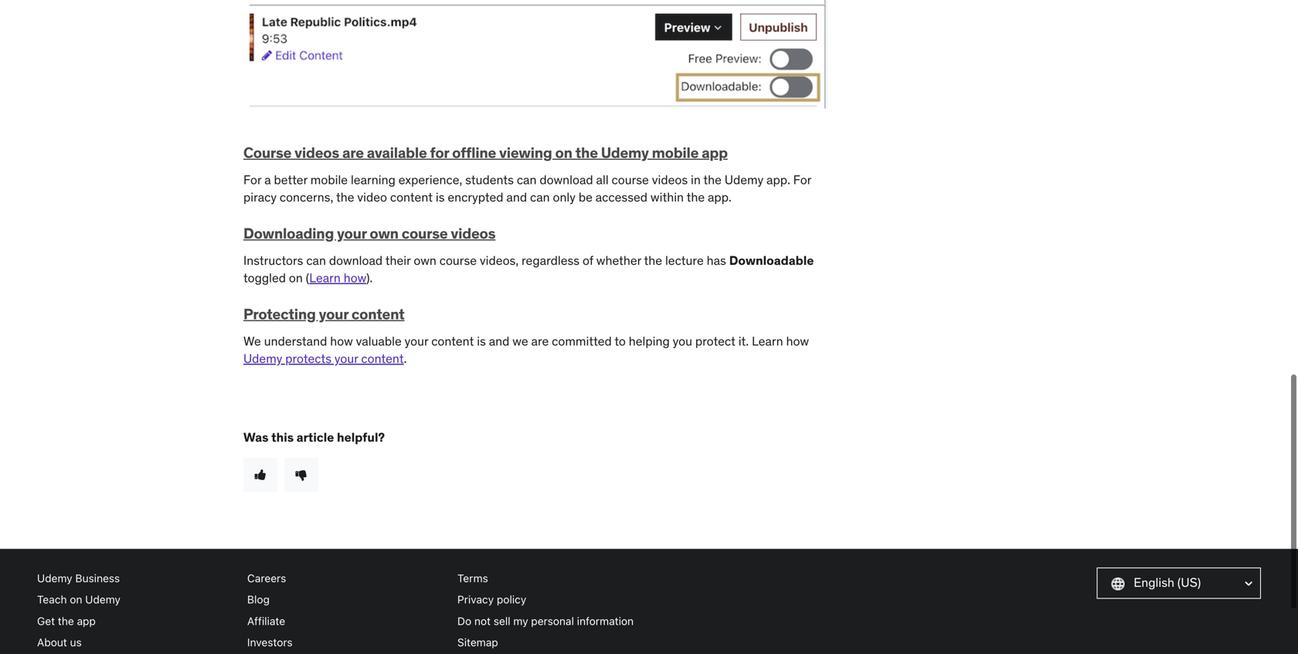 Task type: describe. For each thing, give the bounding box(es) containing it.
we
[[513, 333, 528, 349]]

download inside instructors can download their own course videos, regardless of whether the lecture has downloadable toggled on ( learn how ).
[[329, 253, 383, 269]]

offline
[[452, 143, 496, 162]]

sitemap
[[458, 636, 498, 649]]

privacy policy link
[[458, 590, 655, 611]]

download inside for a better mobile learning experience, students can download all course videos in the udemy app. for piracy concerns, the video content is encrypted and can only be accessed within the app.
[[540, 172, 593, 188]]

get the app
[[37, 615, 96, 628]]

their
[[385, 253, 411, 269]]

teach on udemy link
[[37, 590, 235, 611]]

are inside we understand how valuable your content is and we are committed to helping you protect it. learn how udemy protects your content .
[[531, 333, 549, 349]]

protecting
[[243, 305, 316, 323]]

how up udemy protects your content link
[[330, 333, 353, 349]]

video
[[357, 189, 387, 205]]

udemy protects your content link
[[243, 351, 404, 367]]

a
[[264, 172, 271, 188]]

terms
[[458, 572, 488, 585]]

content down valuable
[[361, 351, 404, 367]]

the right get
[[58, 615, 74, 628]]

content up valuable
[[352, 305, 405, 323]]

be
[[579, 189, 593, 205]]

understand
[[264, 333, 327, 349]]

get
[[37, 615, 55, 628]]

within
[[651, 189, 684, 205]]

.
[[404, 351, 407, 367]]

policy
[[497, 594, 527, 607]]

learning
[[351, 172, 396, 188]]

do not sell my personal information
[[458, 615, 634, 628]]

whether
[[597, 253, 642, 269]]

was
[[243, 430, 269, 446]]

course
[[243, 143, 292, 162]]

investors
[[247, 636, 293, 649]]

helping
[[629, 333, 670, 349]]

all
[[596, 172, 609, 188]]

piracy
[[243, 189, 277, 205]]

for a better mobile learning experience, students can download all course videos in the udemy app. for piracy concerns, the video content is encrypted and can only be accessed within the app.
[[243, 172, 812, 205]]

on inside instructors can download their own course videos, regardless of whether the lecture has downloadable toggled on ( learn how ).
[[289, 270, 303, 286]]

not
[[475, 615, 491, 628]]

and inside we understand how valuable your content is and we are committed to helping you protect it. learn how udemy protects your content .
[[489, 333, 510, 349]]

course inside for a better mobile learning experience, students can download all course videos in the udemy app. for piracy concerns, the video content is encrypted and can only be accessed within the app.
[[612, 172, 649, 188]]

terms link
[[458, 568, 655, 590]]

get the app link
[[37, 611, 235, 632]]

privacy policy
[[458, 594, 527, 607]]

blog link
[[247, 590, 445, 611]]

english (us) link
[[1097, 568, 1261, 600]]

this
[[271, 430, 294, 446]]

encrypted
[[448, 189, 504, 205]]

was this article helpful?
[[243, 430, 385, 446]]

0 horizontal spatial app.
[[708, 189, 732, 205]]

for
[[430, 143, 449, 162]]

lecture
[[665, 253, 704, 269]]

1 vertical spatial can
[[530, 189, 550, 205]]

udemy business
[[37, 572, 120, 585]]

us
[[70, 636, 82, 649]]

protects
[[285, 351, 332, 367]]

udemy inside we understand how valuable your content is and we are committed to helping you protect it. learn how udemy protects your content .
[[243, 351, 282, 367]]

helpful?
[[337, 430, 385, 446]]

udemy up teach
[[37, 572, 72, 585]]

0 vertical spatial on
[[555, 143, 573, 162]]

udemy business link
[[37, 568, 235, 590]]

lecture_download_disabled.png image
[[250, 0, 828, 109]]

you
[[673, 333, 693, 349]]

and inside for a better mobile learning experience, students can download all course videos in the udemy app. for piracy concerns, the video content is encrypted and can only be accessed within the app.
[[507, 189, 527, 205]]

the right in
[[704, 172, 722, 188]]

learn inside instructors can download their own course videos, regardless of whether the lecture has downloadable toggled on ( learn how ).
[[309, 270, 341, 286]]

0 horizontal spatial videos
[[295, 143, 339, 162]]

committed
[[552, 333, 612, 349]]

learn how link
[[309, 270, 366, 286]]

article
[[297, 430, 334, 446]]

sitemap link
[[458, 632, 655, 654]]

udemy down business
[[85, 594, 121, 607]]

do not sell my personal information link
[[458, 611, 655, 632]]

0 vertical spatial app.
[[767, 172, 791, 188]]

the up all
[[576, 143, 598, 162]]

1 horizontal spatial app
[[702, 143, 728, 162]]

downloadable
[[729, 253, 814, 269]]

my
[[514, 615, 528, 628]]

how inside instructors can download their own course videos, regardless of whether the lecture has downloadable toggled on ( learn how ).
[[344, 270, 366, 286]]

viewing
[[499, 143, 552, 162]]

experience,
[[399, 172, 462, 188]]

personal
[[531, 615, 574, 628]]

english (us)
[[1134, 575, 1201, 591]]

0 vertical spatial can
[[517, 172, 537, 188]]

sell
[[494, 615, 511, 628]]

information
[[577, 615, 634, 628]]

affiliate link
[[247, 611, 445, 632]]

protecting your content
[[243, 305, 405, 323]]

in
[[691, 172, 701, 188]]

business
[[75, 572, 120, 585]]

own inside instructors can download their own course videos, regardless of whether the lecture has downloadable toggled on ( learn how ).
[[414, 253, 437, 269]]



Task type: vqa. For each thing, say whether or not it's contained in the screenshot.


Task type: locate. For each thing, give the bounding box(es) containing it.
on right viewing
[[555, 143, 573, 162]]

privacy
[[458, 594, 494, 607]]

0 horizontal spatial own
[[370, 224, 399, 243]]

do
[[458, 615, 472, 628]]

videos
[[295, 143, 339, 162], [652, 172, 688, 188], [451, 224, 496, 243]]

0 horizontal spatial mobile
[[311, 172, 348, 188]]

better
[[274, 172, 308, 188]]

1 horizontal spatial is
[[477, 333, 486, 349]]

and down students at the top of page
[[507, 189, 527, 205]]

videos,
[[480, 253, 519, 269]]

course inside instructors can download their own course videos, regardless of whether the lecture has downloadable toggled on ( learn how ).
[[440, 253, 477, 269]]

1 horizontal spatial videos
[[451, 224, 496, 243]]

blog
[[247, 594, 270, 607]]

).
[[366, 270, 373, 286]]

content left "we"
[[431, 333, 474, 349]]

the down in
[[687, 189, 705, 205]]

2 vertical spatial videos
[[451, 224, 496, 243]]

on left (
[[289, 270, 303, 286]]

udemy right in
[[725, 172, 764, 188]]

can up (
[[306, 253, 326, 269]]

1 vertical spatial are
[[531, 333, 549, 349]]

the left video
[[336, 189, 354, 205]]

your up the "."
[[405, 333, 428, 349]]

1 horizontal spatial on
[[289, 270, 303, 286]]

careers link
[[247, 568, 445, 590]]

option group
[[243, 458, 846, 492]]

learn
[[309, 270, 341, 286], [752, 333, 783, 349]]

to
[[615, 333, 626, 349]]

about
[[37, 636, 67, 649]]

about us link
[[37, 632, 235, 654]]

learn up protecting your content
[[309, 270, 341, 286]]

0 horizontal spatial for
[[243, 172, 262, 188]]

students
[[465, 172, 514, 188]]

how right the it.
[[786, 333, 809, 349]]

and
[[507, 189, 527, 205], [489, 333, 510, 349]]

can inside instructors can download their own course videos, regardless of whether the lecture has downloadable toggled on ( learn how ).
[[306, 253, 326, 269]]

for
[[243, 172, 262, 188], [794, 172, 812, 188]]

own up their
[[370, 224, 399, 243]]

how down downloading your own course videos
[[344, 270, 366, 286]]

mobile
[[652, 143, 699, 162], [311, 172, 348, 188]]

is left "we"
[[477, 333, 486, 349]]

how
[[344, 270, 366, 286], [330, 333, 353, 349], [786, 333, 809, 349]]

valuable
[[356, 333, 402, 349]]

protect
[[696, 333, 736, 349]]

0 vertical spatial learn
[[309, 270, 341, 286]]

videos up within
[[652, 172, 688, 188]]

2 vertical spatial course
[[440, 253, 477, 269]]

mobile up in
[[652, 143, 699, 162]]

1 horizontal spatial own
[[414, 253, 437, 269]]

your
[[337, 224, 367, 243], [319, 305, 349, 323], [405, 333, 428, 349], [335, 351, 358, 367]]

available
[[367, 143, 427, 162]]

english
[[1134, 575, 1175, 591]]

careers
[[247, 572, 286, 585]]

0 horizontal spatial is
[[436, 189, 445, 205]]

udemy inside for a better mobile learning experience, students can download all course videos in the udemy app. for piracy concerns, the video content is encrypted and can only be accessed within the app.
[[725, 172, 764, 188]]

on
[[555, 143, 573, 162], [289, 270, 303, 286], [70, 594, 82, 607]]

on down udemy business
[[70, 594, 82, 607]]

None radio
[[243, 458, 277, 492]]

download
[[540, 172, 593, 188], [329, 253, 383, 269]]

we
[[243, 333, 261, 349]]

1 vertical spatial videos
[[652, 172, 688, 188]]

1 horizontal spatial for
[[794, 172, 812, 188]]

regardless
[[522, 253, 580, 269]]

teach on udemy
[[37, 594, 121, 607]]

investors link
[[247, 632, 445, 654]]

accessed
[[596, 189, 648, 205]]

concerns,
[[280, 189, 333, 205]]

toggled
[[243, 270, 286, 286]]

instructors
[[243, 253, 303, 269]]

videos up "better"
[[295, 143, 339, 162]]

(us)
[[1178, 575, 1201, 591]]

are
[[342, 143, 364, 162], [531, 333, 549, 349]]

0 horizontal spatial app
[[77, 615, 96, 628]]

1 vertical spatial mobile
[[311, 172, 348, 188]]

1 for from the left
[[243, 172, 262, 188]]

is inside for a better mobile learning experience, students can download all course videos in the udemy app. for piracy concerns, the video content is encrypted and can only be accessed within the app.
[[436, 189, 445, 205]]

of
[[583, 253, 594, 269]]

content inside for a better mobile learning experience, students can download all course videos in the udemy app. for piracy concerns, the video content is encrypted and can only be accessed within the app.
[[390, 189, 433, 205]]

0 vertical spatial app
[[702, 143, 728, 162]]

own right their
[[414, 253, 437, 269]]

your down video
[[337, 224, 367, 243]]

1 vertical spatial is
[[477, 333, 486, 349]]

0 horizontal spatial are
[[342, 143, 364, 162]]

1 vertical spatial and
[[489, 333, 510, 349]]

mobile up concerns,
[[311, 172, 348, 188]]

your down learn how link
[[319, 305, 349, 323]]

1 horizontal spatial app.
[[767, 172, 791, 188]]

0 vertical spatial and
[[507, 189, 527, 205]]

1 vertical spatial app
[[77, 615, 96, 628]]

1 vertical spatial app.
[[708, 189, 732, 205]]

can
[[517, 172, 537, 188], [530, 189, 550, 205], [306, 253, 326, 269]]

is
[[436, 189, 445, 205], [477, 333, 486, 349]]

1 horizontal spatial learn
[[752, 333, 783, 349]]

course left 'videos,' at the left of page
[[440, 253, 477, 269]]

app
[[702, 143, 728, 162], [77, 615, 96, 628]]

has
[[707, 253, 726, 269]]

course up their
[[402, 224, 448, 243]]

1 horizontal spatial mobile
[[652, 143, 699, 162]]

0 vertical spatial videos
[[295, 143, 339, 162]]

can down viewing
[[517, 172, 537, 188]]

teach
[[37, 594, 67, 607]]

it.
[[739, 333, 749, 349]]

and left "we"
[[489, 333, 510, 349]]

0 vertical spatial download
[[540, 172, 593, 188]]

content down experience,
[[390, 189, 433, 205]]

download up ).
[[329, 253, 383, 269]]

udemy down 'we' at the left of the page
[[243, 351, 282, 367]]

affiliate
[[247, 615, 285, 628]]

course up the accessed
[[612, 172, 649, 188]]

can left only
[[530, 189, 550, 205]]

0 horizontal spatial download
[[329, 253, 383, 269]]

2 horizontal spatial videos
[[652, 172, 688, 188]]

(
[[306, 270, 309, 286]]

1 horizontal spatial are
[[531, 333, 549, 349]]

None radio
[[284, 458, 318, 492]]

only
[[553, 189, 576, 205]]

course
[[612, 172, 649, 188], [402, 224, 448, 243], [440, 253, 477, 269]]

are right "we"
[[531, 333, 549, 349]]

0 vertical spatial course
[[612, 172, 649, 188]]

1 vertical spatial learn
[[752, 333, 783, 349]]

about us
[[37, 636, 82, 649]]

2 horizontal spatial on
[[555, 143, 573, 162]]

1 vertical spatial download
[[329, 253, 383, 269]]

is inside we understand how valuable your content is and we are committed to helping you protect it. learn how udemy protects your content .
[[477, 333, 486, 349]]

2 for from the left
[[794, 172, 812, 188]]

instructors can download their own course videos, regardless of whether the lecture has downloadable toggled on ( learn how ).
[[243, 253, 814, 286]]

0 vertical spatial are
[[342, 143, 364, 162]]

1 vertical spatial course
[[402, 224, 448, 243]]

1 vertical spatial own
[[414, 253, 437, 269]]

videos down encrypted
[[451, 224, 496, 243]]

1 vertical spatial on
[[289, 270, 303, 286]]

udemy
[[601, 143, 649, 162], [725, 172, 764, 188], [243, 351, 282, 367], [37, 572, 72, 585], [85, 594, 121, 607]]

downloading
[[243, 224, 334, 243]]

mobile inside for a better mobile learning experience, students can download all course videos in the udemy app. for piracy concerns, the video content is encrypted and can only be accessed within the app.
[[311, 172, 348, 188]]

0 vertical spatial mobile
[[652, 143, 699, 162]]

0 horizontal spatial on
[[70, 594, 82, 607]]

app inside get the app link
[[77, 615, 96, 628]]

videos inside for a better mobile learning experience, students can download all course videos in the udemy app. for piracy concerns, the video content is encrypted and can only be accessed within the app.
[[652, 172, 688, 188]]

0 vertical spatial is
[[436, 189, 445, 205]]

course videos are available for offline viewing on the udemy mobile app
[[243, 143, 728, 162]]

your down valuable
[[335, 351, 358, 367]]

1 horizontal spatial download
[[540, 172, 593, 188]]

app.
[[767, 172, 791, 188], [708, 189, 732, 205]]

download up only
[[540, 172, 593, 188]]

are up learning
[[342, 143, 364, 162]]

the
[[576, 143, 598, 162], [704, 172, 722, 188], [336, 189, 354, 205], [687, 189, 705, 205], [644, 253, 662, 269], [58, 615, 74, 628]]

2 vertical spatial on
[[70, 594, 82, 607]]

udemy up all
[[601, 143, 649, 162]]

we understand how valuable your content is and we are committed to helping you protect it. learn how udemy protects your content .
[[243, 333, 809, 367]]

the left lecture on the right
[[644, 253, 662, 269]]

learn right the it.
[[752, 333, 783, 349]]

is down experience,
[[436, 189, 445, 205]]

learn inside we understand how valuable your content is and we are committed to helping you protect it. learn how udemy protects your content .
[[752, 333, 783, 349]]

the inside instructors can download their own course videos, regardless of whether the lecture has downloadable toggled on ( learn how ).
[[644, 253, 662, 269]]

0 vertical spatial own
[[370, 224, 399, 243]]

downloading your own course videos
[[243, 224, 496, 243]]

2 vertical spatial can
[[306, 253, 326, 269]]

0 horizontal spatial learn
[[309, 270, 341, 286]]



